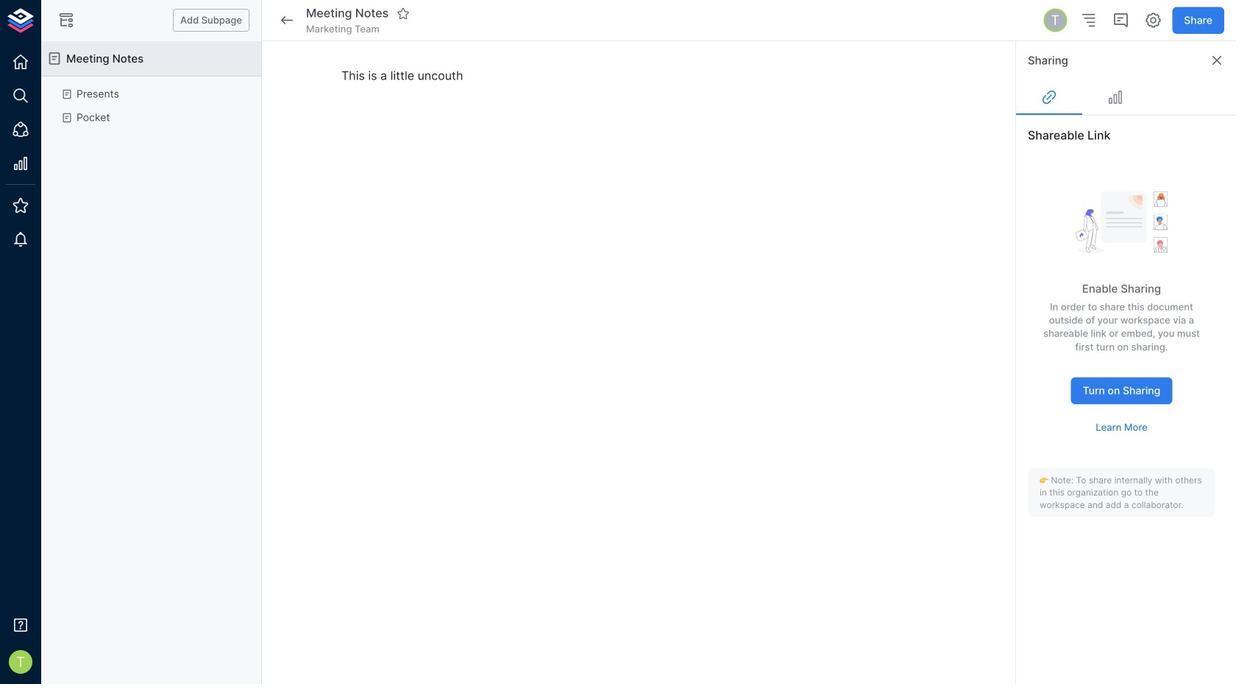 Task type: vqa. For each thing, say whether or not it's contained in the screenshot.
Favorite "icon" on the top of page
yes



Task type: locate. For each thing, give the bounding box(es) containing it.
settings image
[[1145, 11, 1163, 29]]

tab list
[[1017, 80, 1237, 115]]



Task type: describe. For each thing, give the bounding box(es) containing it.
comments image
[[1113, 11, 1130, 29]]

table of contents image
[[1080, 11, 1098, 29]]

favorite image
[[397, 7, 410, 20]]

hide wiki image
[[57, 11, 75, 29]]

go back image
[[278, 11, 296, 29]]



